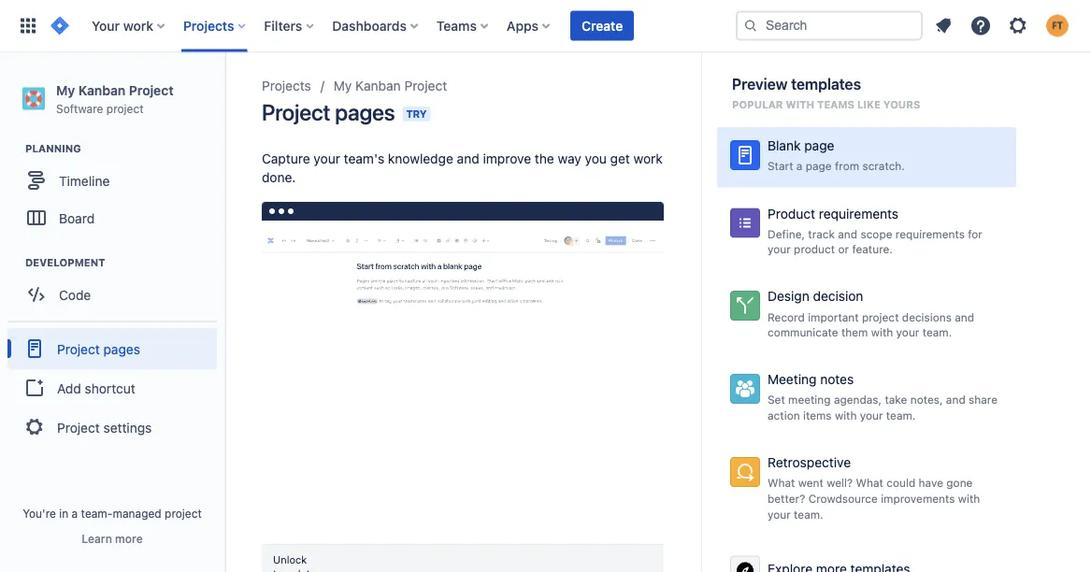 Task type: describe. For each thing, give the bounding box(es) containing it.
project down projects link
[[262, 99, 331, 125]]

development image
[[3, 252, 25, 274]]

project for decision
[[863, 310, 900, 323]]

your work
[[92, 18, 153, 33]]

notes,
[[911, 394, 944, 407]]

popular
[[733, 99, 784, 111]]

1 what from the left
[[768, 477, 796, 490]]

notes
[[821, 372, 854, 387]]

them
[[842, 326, 869, 339]]

agendas,
[[834, 394, 882, 407]]

project inside my kanban project software project
[[129, 82, 174, 98]]

take
[[886, 394, 908, 407]]

or
[[839, 243, 850, 256]]

unlock templates
[[273, 554, 327, 573]]

project pages link
[[7, 329, 217, 370]]

blank
[[768, 138, 801, 153]]

add
[[57, 381, 81, 396]]

Search field
[[736, 11, 923, 41]]

0 vertical spatial page
[[805, 138, 835, 153]]

from
[[836, 160, 860, 173]]

filters
[[264, 18, 303, 33]]

preview
[[733, 75, 788, 93]]

decision image
[[734, 295, 757, 317]]

share
[[969, 394, 998, 407]]

2 vertical spatial project
[[165, 507, 202, 520]]

timeline
[[59, 173, 110, 188]]

code link
[[9, 276, 215, 314]]

a inside blank page start a page from scratch.
[[797, 160, 803, 173]]

projects link
[[262, 75, 311, 97]]

0 horizontal spatial project pages
[[57, 341, 140, 357]]

you
[[585, 151, 607, 167]]

way
[[558, 151, 582, 167]]

define,
[[768, 227, 806, 240]]

my for my kanban project
[[334, 78, 352, 94]]

learn more
[[82, 532, 143, 545]]

product
[[794, 243, 836, 256]]

managed
[[113, 507, 162, 520]]

your profile and settings image
[[1047, 15, 1069, 37]]

planning image
[[3, 138, 25, 160]]

better?
[[768, 492, 806, 505]]

and inside capture your team's knowledge and improve the way you get work done.
[[457, 151, 480, 167]]

planning group
[[9, 141, 224, 243]]

communicate
[[768, 326, 839, 339]]

apps button
[[501, 11, 558, 41]]

teams button
[[431, 11, 496, 41]]

retrospective
[[768, 455, 852, 471]]

create button
[[571, 11, 635, 41]]

[object object] confluence template image
[[262, 221, 664, 447]]

action
[[768, 409, 801, 422]]

more image
[[734, 560, 757, 573]]

more
[[115, 532, 143, 545]]

1 horizontal spatial pages
[[335, 99, 395, 125]]

my kanban project software project
[[56, 82, 174, 115]]

retrospective image
[[734, 461, 757, 484]]

learn more button
[[82, 531, 143, 546]]

1 vertical spatial page
[[806, 160, 832, 173]]

project settings link
[[7, 407, 217, 448]]

capture
[[262, 151, 310, 167]]

kanban for my kanban project software project
[[78, 82, 126, 98]]

your inside retrospective what went well? what could have gone better? crowdsource improvements with your team.
[[768, 508, 791, 521]]

meeting notes set meeting agendas, take notes, and share action items with your team.
[[768, 372, 998, 422]]

timeline link
[[9, 162, 215, 199]]

work inside popup button
[[123, 18, 153, 33]]

my kanban project link
[[334, 75, 447, 97]]

decision
[[814, 289, 864, 304]]

shortcut
[[85, 381, 135, 396]]

project settings
[[57, 420, 152, 435]]

decisions
[[903, 310, 952, 323]]

group containing project pages
[[7, 321, 217, 454]]

start
[[768, 160, 794, 173]]

design decision record important project decisions and communicate them with your team.
[[768, 289, 975, 339]]

board link
[[9, 199, 215, 237]]

done.
[[262, 170, 296, 185]]

with inside preview templates popular with teams like yours
[[786, 99, 815, 111]]

important
[[809, 310, 859, 323]]

scratch.
[[863, 160, 906, 173]]

project up try
[[405, 78, 447, 94]]

have
[[919, 477, 944, 490]]

dashboards button
[[327, 11, 426, 41]]

appswitcher icon image
[[17, 15, 39, 37]]

record
[[768, 310, 805, 323]]

with inside retrospective what went well? what could have gone better? crowdsource improvements with your team.
[[959, 492, 981, 505]]

your work button
[[86, 11, 172, 41]]

crowdsource
[[809, 492, 878, 505]]

and inside meeting notes set meeting agendas, take notes, and share action items with your team.
[[947, 394, 966, 407]]

team-
[[81, 507, 113, 520]]

capture your team's knowledge and improve the way you get work done.
[[262, 151, 663, 185]]

primary element
[[11, 0, 736, 52]]

and inside "product requirements define, track and scope requirements for your product or feature."
[[839, 227, 858, 240]]

2 what from the left
[[857, 477, 884, 490]]

your inside meeting notes set meeting agendas, take notes, and share action items with your team.
[[861, 409, 884, 422]]

track
[[809, 227, 835, 240]]

0 vertical spatial requirements
[[819, 206, 899, 221]]

planning
[[25, 143, 81, 155]]



Task type: vqa. For each thing, say whether or not it's contained in the screenshot.
PLANNING image
yes



Task type: locate. For each thing, give the bounding box(es) containing it.
0 vertical spatial team.
[[923, 326, 953, 339]]

blank image
[[734, 144, 757, 167]]

help image
[[970, 15, 993, 37]]

my inside my kanban project software project
[[56, 82, 75, 98]]

work inside capture your team's knowledge and improve the way you get work done.
[[634, 151, 663, 167]]

kanban
[[356, 78, 401, 94], [78, 82, 126, 98]]

my kanban project
[[334, 78, 447, 94]]

set
[[768, 394, 786, 407]]

sidebar navigation image
[[204, 75, 245, 112]]

and up or
[[839, 227, 858, 240]]

your
[[92, 18, 120, 33]]

project right managed
[[165, 507, 202, 520]]

and left "improve"
[[457, 151, 480, 167]]

1 vertical spatial team.
[[887, 409, 916, 422]]

try
[[407, 108, 427, 120]]

0 vertical spatial pages
[[335, 99, 395, 125]]

improve
[[483, 151, 531, 167]]

pages up the add shortcut button
[[103, 341, 140, 357]]

in
[[59, 507, 69, 520]]

banner containing your work
[[0, 0, 1092, 52]]

0 horizontal spatial project
[[106, 102, 144, 115]]

projects button
[[178, 11, 253, 41]]

project down "your work" popup button
[[129, 82, 174, 98]]

kanban inside my kanban project software project
[[78, 82, 126, 98]]

project inside my kanban project software project
[[106, 102, 144, 115]]

projects inside popup button
[[183, 18, 234, 33]]

1 horizontal spatial kanban
[[356, 78, 401, 94]]

meeting
[[768, 372, 817, 387]]

product
[[768, 206, 816, 221]]

meeting notes image
[[734, 378, 757, 401]]

0 horizontal spatial work
[[123, 18, 153, 33]]

your down agendas,
[[861, 409, 884, 422]]

team. for retrospective
[[794, 508, 824, 521]]

search image
[[744, 18, 759, 33]]

with right them
[[872, 326, 894, 339]]

my right projects link
[[334, 78, 352, 94]]

project pages down projects link
[[262, 99, 395, 125]]

projects for projects popup button
[[183, 18, 234, 33]]

unlock
[[273, 554, 307, 566]]

with down agendas,
[[835, 409, 857, 422]]

and left share
[[947, 394, 966, 407]]

your inside capture your team's knowledge and improve the way you get work done.
[[314, 151, 340, 167]]

your down decisions
[[897, 326, 920, 339]]

0 vertical spatial work
[[123, 18, 153, 33]]

you're
[[23, 507, 56, 520]]

1 horizontal spatial projects
[[262, 78, 311, 94]]

my for my kanban project software project
[[56, 82, 75, 98]]

apps
[[507, 18, 539, 33]]

with inside meeting notes set meeting agendas, take notes, and share action items with your team.
[[835, 409, 857, 422]]

pages down my kanban project link
[[335, 99, 395, 125]]

projects up sidebar navigation image
[[183, 18, 234, 33]]

work right your
[[123, 18, 153, 33]]

went
[[799, 477, 824, 490]]

team. down decisions
[[923, 326, 953, 339]]

your left team's
[[314, 151, 340, 167]]

requirements
[[819, 206, 899, 221], [896, 227, 965, 240]]

the
[[535, 151, 555, 167]]

design
[[768, 289, 810, 304]]

1 horizontal spatial what
[[857, 477, 884, 490]]

pages
[[335, 99, 395, 125], [103, 341, 140, 357]]

add shortcut
[[57, 381, 135, 396]]

team. down take
[[887, 409, 916, 422]]

banner
[[0, 0, 1092, 52]]

notifications image
[[933, 15, 955, 37]]

1 horizontal spatial work
[[634, 151, 663, 167]]

and right decisions
[[956, 310, 975, 323]]

project pages
[[262, 99, 395, 125], [57, 341, 140, 357]]

1 horizontal spatial project pages
[[262, 99, 395, 125]]

pages inside "group"
[[103, 341, 140, 357]]

teams
[[818, 99, 855, 111]]

could
[[887, 477, 916, 490]]

what
[[768, 477, 796, 490], [857, 477, 884, 490]]

project up them
[[863, 310, 900, 323]]

blank page start a page from scratch.
[[768, 138, 906, 173]]

filters button
[[259, 11, 321, 41]]

2 horizontal spatial team.
[[923, 326, 953, 339]]

2 vertical spatial team.
[[794, 508, 824, 521]]

and inside design decision record important project decisions and communicate them with your team.
[[956, 310, 975, 323]]

team's
[[344, 151, 385, 167]]

software
[[56, 102, 103, 115]]

team. for meeting notes
[[887, 409, 916, 422]]

page right the blank
[[805, 138, 835, 153]]

0 horizontal spatial team.
[[794, 508, 824, 521]]

a
[[797, 160, 803, 173], [72, 507, 78, 520]]

page left from
[[806, 160, 832, 173]]

project down add
[[57, 420, 100, 435]]

with inside design decision record important project decisions and communicate them with your team.
[[872, 326, 894, 339]]

requirements up scope
[[819, 206, 899, 221]]

page
[[805, 138, 835, 153], [806, 160, 832, 173]]

create
[[582, 18, 623, 33]]

0 vertical spatial project pages
[[262, 99, 395, 125]]

for
[[969, 227, 983, 240]]

project for kanban
[[106, 102, 144, 115]]

0 horizontal spatial my
[[56, 82, 75, 98]]

what right well?
[[857, 477, 884, 490]]

project right software
[[106, 102, 144, 115]]

1 horizontal spatial team.
[[887, 409, 916, 422]]

you're in a team-managed project
[[23, 507, 202, 520]]

with down templates
[[786, 99, 815, 111]]

requirements left for
[[896, 227, 965, 240]]

kanban up software
[[78, 82, 126, 98]]

1 horizontal spatial a
[[797, 160, 803, 173]]

kanban down 'primary' element
[[356, 78, 401, 94]]

0 horizontal spatial pages
[[103, 341, 140, 357]]

learn
[[82, 532, 112, 545]]

1 horizontal spatial my
[[334, 78, 352, 94]]

a right in
[[72, 507, 78, 520]]

a right start
[[797, 160, 803, 173]]

dashboards
[[332, 18, 407, 33]]

edit image
[[187, 337, 210, 359]]

1 vertical spatial pages
[[103, 341, 140, 357]]

what up better?
[[768, 477, 796, 490]]

projects
[[183, 18, 234, 33], [262, 78, 311, 94]]

work
[[123, 18, 153, 33], [634, 151, 663, 167]]

settings image
[[1008, 15, 1030, 37]]

development
[[25, 257, 105, 269]]

yours
[[884, 99, 921, 111]]

0 horizontal spatial kanban
[[78, 82, 126, 98]]

my
[[334, 78, 352, 94], [56, 82, 75, 98]]

1 vertical spatial work
[[634, 151, 663, 167]]

0 horizontal spatial what
[[768, 477, 796, 490]]

1 vertical spatial projects
[[262, 78, 311, 94]]

gone
[[947, 477, 973, 490]]

project up add
[[57, 341, 100, 357]]

0 vertical spatial projects
[[183, 18, 234, 33]]

product requirements define, track and scope requirements for your product or feature.
[[768, 206, 983, 256]]

0 horizontal spatial projects
[[183, 18, 234, 33]]

0 vertical spatial project
[[106, 102, 144, 115]]

teams
[[437, 18, 477, 33]]

project pages up the add shortcut
[[57, 341, 140, 357]]

and
[[457, 151, 480, 167], [839, 227, 858, 240], [956, 310, 975, 323], [947, 394, 966, 407]]

projects down filters popup button
[[262, 78, 311, 94]]

retrospective what went well? what could have gone better? crowdsource improvements with your team.
[[768, 455, 981, 521]]

your down better?
[[768, 508, 791, 521]]

your down the define,
[[768, 243, 791, 256]]

kanban for my kanban project
[[356, 78, 401, 94]]

settings
[[103, 420, 152, 435]]

project inside design decision record important project decisions and communicate them with your team.
[[863, 310, 900, 323]]

scope
[[861, 227, 893, 240]]

well?
[[827, 477, 853, 490]]

code
[[59, 287, 91, 302]]

meeting
[[789, 394, 831, 407]]

with
[[786, 99, 815, 111], [872, 326, 894, 339], [835, 409, 857, 422], [959, 492, 981, 505]]

my up software
[[56, 82, 75, 98]]

with down gone
[[959, 492, 981, 505]]

product requirements image
[[734, 212, 757, 234]]

1 vertical spatial project pages
[[57, 341, 140, 357]]

team. inside design decision record important project decisions and communicate them with your team.
[[923, 326, 953, 339]]

preview templates popular with teams like yours
[[733, 75, 921, 111]]

0 horizontal spatial a
[[72, 507, 78, 520]]

1 horizontal spatial project
[[165, 507, 202, 520]]

2 horizontal spatial project
[[863, 310, 900, 323]]

add shortcut button
[[7, 370, 217, 407]]

improvements
[[881, 492, 956, 505]]

team. inside meeting notes set meeting agendas, take notes, and share action items with your team.
[[887, 409, 916, 422]]

knowledge
[[388, 151, 454, 167]]

feature.
[[853, 243, 893, 256]]

development group
[[9, 256, 224, 319]]

items
[[804, 409, 832, 422]]

your inside "product requirements define, track and scope requirements for your product or feature."
[[768, 243, 791, 256]]

work right get
[[634, 151, 663, 167]]

group
[[7, 321, 217, 454]]

like
[[858, 99, 881, 111]]

0 vertical spatial a
[[797, 160, 803, 173]]

1 vertical spatial requirements
[[896, 227, 965, 240]]

team. down better?
[[794, 508, 824, 521]]

board
[[59, 210, 95, 226]]

projects for projects link
[[262, 78, 311, 94]]

jira software image
[[49, 15, 71, 37], [49, 15, 71, 37]]

templates
[[792, 75, 862, 93]]

team. inside retrospective what went well? what could have gone better? crowdsource improvements with your team.
[[794, 508, 824, 521]]

get
[[611, 151, 630, 167]]

your
[[314, 151, 340, 167], [768, 243, 791, 256], [897, 326, 920, 339], [861, 409, 884, 422], [768, 508, 791, 521]]

1 vertical spatial a
[[72, 507, 78, 520]]

your inside design decision record important project decisions and communicate them with your team.
[[897, 326, 920, 339]]

1 vertical spatial project
[[863, 310, 900, 323]]



